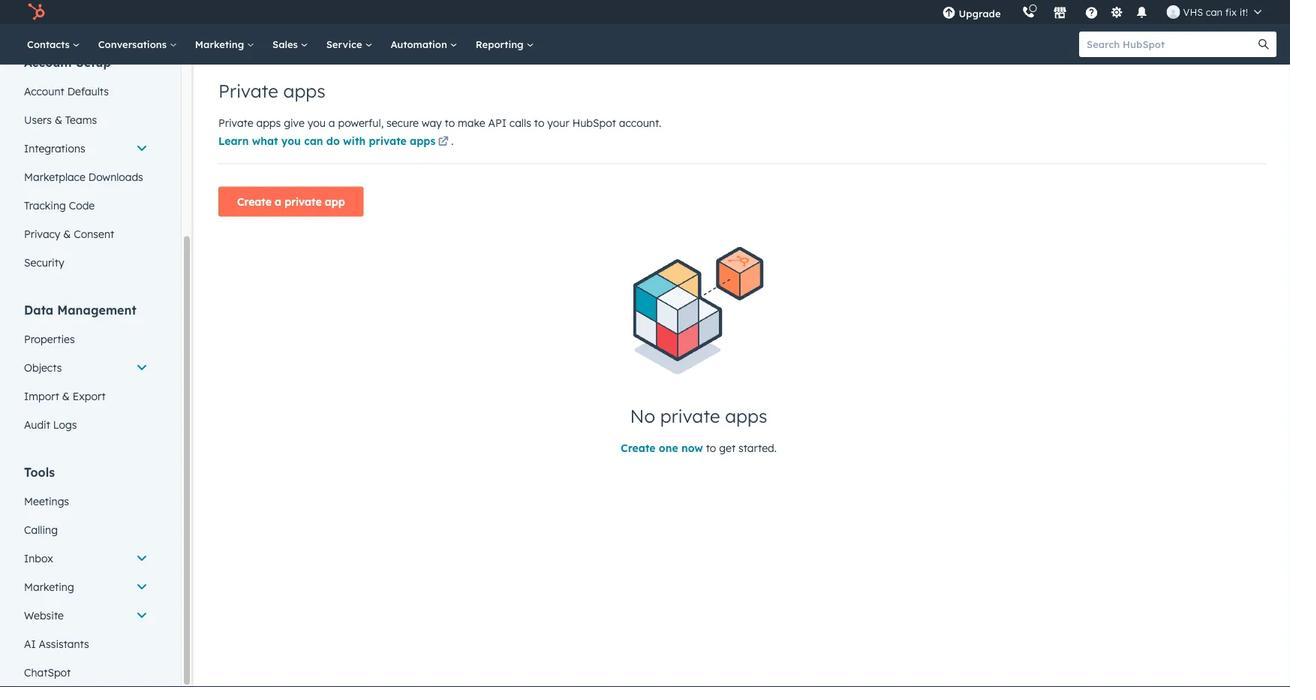 Task type: locate. For each thing, give the bounding box(es) containing it.
1 vertical spatial marketing
[[24, 580, 74, 594]]

0 horizontal spatial private
[[285, 195, 322, 208]]

private
[[369, 134, 407, 148], [285, 195, 322, 208], [661, 405, 720, 427]]

search image
[[1259, 39, 1270, 50]]

to right way
[[445, 116, 455, 130]]

private down secure
[[369, 134, 407, 148]]

meetings link
[[15, 487, 157, 516]]

can inside vhs can fix it! popup button
[[1206, 6, 1223, 18]]

private for private apps give you a powerful, secure way to make api calls to your hubspot account.
[[218, 116, 253, 130]]

1 vertical spatial can
[[304, 134, 323, 148]]

private up now
[[661, 405, 720, 427]]

create inside button
[[237, 195, 272, 208]]

menu
[[932, 0, 1273, 24]]

&
[[55, 113, 62, 127], [63, 227, 71, 241], [62, 390, 70, 403]]

reporting
[[476, 38, 527, 50]]

app
[[325, 195, 345, 208]]

reporting link
[[467, 24, 543, 65]]

0 vertical spatial &
[[55, 113, 62, 127]]

1 horizontal spatial marketing
[[195, 38, 247, 50]]

started.
[[739, 442, 777, 455]]

& left export
[[62, 390, 70, 403]]

1 vertical spatial account
[[24, 85, 64, 98]]

link opens in a new window image
[[438, 133, 449, 151], [438, 137, 449, 148]]

0 vertical spatial can
[[1206, 6, 1223, 18]]

2 vertical spatial private
[[661, 405, 720, 427]]

create a private app
[[237, 195, 345, 208]]

0 horizontal spatial can
[[304, 134, 323, 148]]

calling icon image
[[1022, 6, 1036, 19]]

.
[[451, 134, 454, 148]]

create one now button
[[621, 439, 703, 457]]

create down what
[[237, 195, 272, 208]]

2 link opens in a new window image from the top
[[438, 137, 449, 148]]

1 vertical spatial &
[[63, 227, 71, 241]]

link opens in a new window image inside learn what you can do with private apps link
[[438, 137, 449, 148]]

you up learn what you can do with private apps
[[308, 116, 326, 130]]

& for consent
[[63, 227, 71, 241]]

automation link
[[382, 24, 467, 65]]

vhs can fix it! button
[[1158, 0, 1271, 24]]

1 vertical spatial private
[[218, 116, 253, 130]]

audit
[[24, 418, 50, 431]]

2 account from the top
[[24, 85, 64, 98]]

calls
[[510, 116, 531, 130]]

account for account setup
[[24, 55, 73, 70]]

notifications button
[[1130, 0, 1155, 24]]

you down "give"
[[281, 134, 301, 148]]

ai assistants
[[24, 637, 89, 651]]

way
[[422, 116, 442, 130]]

help image
[[1085, 7, 1099, 20]]

apps up what
[[256, 116, 281, 130]]

no private apps alert
[[218, 247, 1180, 457]]

1 vertical spatial you
[[281, 134, 301, 148]]

can inside learn what you can do with private apps link
[[304, 134, 323, 148]]

private apps
[[218, 80, 326, 102]]

marketplaces image
[[1054, 7, 1067, 20]]

calling link
[[15, 516, 157, 544]]

1 horizontal spatial create
[[621, 442, 656, 455]]

code
[[69, 199, 95, 212]]

marketing inside button
[[24, 580, 74, 594]]

account down contacts
[[24, 55, 73, 70]]

& right privacy
[[63, 227, 71, 241]]

account for account defaults
[[24, 85, 64, 98]]

0 vertical spatial account
[[24, 55, 73, 70]]

chatspot
[[24, 666, 71, 679]]

learn what you can do with private apps link
[[218, 133, 451, 151]]

0 horizontal spatial marketing
[[24, 580, 74, 594]]

private up learn
[[218, 116, 253, 130]]

0 horizontal spatial you
[[281, 134, 301, 148]]

1 horizontal spatial can
[[1206, 6, 1223, 18]]

privacy
[[24, 227, 60, 241]]

defaults
[[67, 85, 109, 98]]

a up "do"
[[329, 116, 335, 130]]

marketing left sales
[[195, 38, 247, 50]]

import & export link
[[15, 382, 157, 411]]

create
[[237, 195, 272, 208], [621, 442, 656, 455]]

0 vertical spatial private
[[218, 80, 278, 102]]

export
[[73, 390, 106, 403]]

website
[[24, 609, 64, 622]]

marketplace
[[24, 170, 85, 184]]

website button
[[15, 601, 157, 630]]

0 vertical spatial you
[[308, 116, 326, 130]]

2 private from the top
[[218, 116, 253, 130]]

2 vertical spatial &
[[62, 390, 70, 403]]

& inside data management element
[[62, 390, 70, 403]]

get
[[719, 442, 736, 455]]

import & export
[[24, 390, 106, 403]]

account setup element
[[15, 54, 157, 277]]

inbox
[[24, 552, 53, 565]]

0 horizontal spatial a
[[275, 195, 282, 208]]

hubspot
[[573, 116, 616, 130]]

create left one
[[621, 442, 656, 455]]

privacy & consent link
[[15, 220, 157, 249]]

service
[[326, 38, 365, 50]]

data management
[[24, 303, 136, 318]]

private left app
[[285, 195, 322, 208]]

2 horizontal spatial to
[[706, 442, 717, 455]]

settings image
[[1111, 6, 1124, 20]]

1 horizontal spatial you
[[308, 116, 326, 130]]

2 horizontal spatial private
[[661, 405, 720, 427]]

private for private apps
[[218, 80, 278, 102]]

marketing up website
[[24, 580, 74, 594]]

contacts link
[[18, 24, 89, 65]]

menu item
[[1012, 0, 1015, 24]]

powerful,
[[338, 116, 384, 130]]

help button
[[1079, 0, 1105, 24]]

1 vertical spatial a
[[275, 195, 282, 208]]

create a private app button
[[218, 187, 364, 217]]

private down the marketing link
[[218, 80, 278, 102]]

calling
[[24, 523, 58, 536]]

teams
[[65, 113, 97, 127]]

inbox button
[[15, 544, 157, 573]]

you
[[308, 116, 326, 130], [281, 134, 301, 148]]

account up users
[[24, 85, 64, 98]]

conversations link
[[89, 24, 186, 65]]

to right calls
[[534, 116, 545, 130]]

0 vertical spatial private
[[369, 134, 407, 148]]

create inside no private apps alert
[[621, 442, 656, 455]]

vhs
[[1184, 6, 1204, 18]]

ai assistants link
[[15, 630, 157, 658]]

1 vertical spatial private
[[285, 195, 322, 208]]

create one now to get started.
[[621, 442, 777, 455]]

apps up started.
[[725, 405, 768, 427]]

audit logs link
[[15, 411, 157, 439]]

ai
[[24, 637, 36, 651]]

1 horizontal spatial private
[[369, 134, 407, 148]]

0 vertical spatial create
[[237, 195, 272, 208]]

marketplace downloads
[[24, 170, 143, 184]]

to
[[445, 116, 455, 130], [534, 116, 545, 130], [706, 442, 717, 455]]

tracking
[[24, 199, 66, 212]]

api
[[488, 116, 507, 130]]

can left the fix
[[1206, 6, 1223, 18]]

apps down way
[[410, 134, 436, 148]]

can left "do"
[[304, 134, 323, 148]]

security
[[24, 256, 64, 269]]

1 horizontal spatial a
[[329, 116, 335, 130]]

marketing button
[[15, 573, 157, 601]]

to left get
[[706, 442, 717, 455]]

1 private from the top
[[218, 80, 278, 102]]

0 horizontal spatial create
[[237, 195, 272, 208]]

& right users
[[55, 113, 62, 127]]

a left app
[[275, 195, 282, 208]]

marketplace downloads link
[[15, 163, 157, 191]]

hubspot link
[[18, 3, 56, 21]]

setup
[[76, 55, 111, 70]]

private
[[218, 80, 278, 102], [218, 116, 253, 130]]

account
[[24, 55, 73, 70], [24, 85, 64, 98]]

private inside button
[[285, 195, 322, 208]]

1 vertical spatial create
[[621, 442, 656, 455]]

a
[[329, 116, 335, 130], [275, 195, 282, 208]]

1 account from the top
[[24, 55, 73, 70]]



Task type: vqa. For each thing, say whether or not it's contained in the screenshot.
left private
yes



Task type: describe. For each thing, give the bounding box(es) containing it.
users
[[24, 113, 52, 127]]

private apps give you a powerful, secure way to make api calls to your hubspot account.
[[218, 116, 662, 130]]

create for create one now to get started.
[[621, 442, 656, 455]]

management
[[57, 303, 136, 318]]

terry turtle image
[[1167, 5, 1181, 19]]

menu containing vhs can fix it!
[[932, 0, 1273, 24]]

users & teams
[[24, 113, 97, 127]]

upgrade
[[959, 7, 1001, 20]]

consent
[[74, 227, 114, 241]]

downloads
[[88, 170, 143, 184]]

logs
[[53, 418, 77, 431]]

marketing link
[[186, 24, 264, 65]]

no private apps
[[630, 405, 768, 427]]

0 vertical spatial marketing
[[195, 38, 247, 50]]

tools element
[[15, 464, 157, 687]]

objects
[[24, 361, 62, 374]]

1 horizontal spatial to
[[534, 116, 545, 130]]

create for create a private app
[[237, 195, 272, 208]]

integrations button
[[15, 134, 157, 163]]

upgrade image
[[943, 7, 956, 20]]

account defaults link
[[15, 77, 157, 106]]

contacts
[[27, 38, 73, 50]]

account defaults
[[24, 85, 109, 98]]

it!
[[1240, 6, 1249, 18]]

hubspot image
[[27, 3, 45, 21]]

data
[[24, 303, 54, 318]]

privacy & consent
[[24, 227, 114, 241]]

0 horizontal spatial to
[[445, 116, 455, 130]]

assistants
[[39, 637, 89, 651]]

with
[[343, 134, 366, 148]]

one
[[659, 442, 678, 455]]

1 link opens in a new window image from the top
[[438, 133, 449, 151]]

security link
[[15, 249, 157, 277]]

properties link
[[15, 325, 157, 354]]

what
[[252, 134, 278, 148]]

account.
[[619, 116, 662, 130]]

objects button
[[15, 354, 157, 382]]

service link
[[317, 24, 382, 65]]

now
[[682, 442, 703, 455]]

& for teams
[[55, 113, 62, 127]]

meetings
[[24, 495, 69, 508]]

data management element
[[15, 302, 157, 439]]

conversations
[[98, 38, 170, 50]]

tools
[[24, 465, 55, 480]]

calling icon button
[[1016, 2, 1042, 22]]

properties
[[24, 333, 75, 346]]

private inside alert
[[661, 405, 720, 427]]

apps inside learn what you can do with private apps link
[[410, 134, 436, 148]]

settings link
[[1108, 4, 1127, 20]]

users & teams link
[[15, 106, 157, 134]]

a inside button
[[275, 195, 282, 208]]

to inside no private apps alert
[[706, 442, 717, 455]]

search button
[[1252, 32, 1277, 57]]

tracking code link
[[15, 191, 157, 220]]

learn
[[218, 134, 249, 148]]

fix
[[1226, 6, 1237, 18]]

apps inside no private apps alert
[[725, 405, 768, 427]]

& for export
[[62, 390, 70, 403]]

give
[[284, 116, 305, 130]]

notifications image
[[1136, 7, 1149, 20]]

audit logs
[[24, 418, 77, 431]]

apps up "give"
[[283, 80, 326, 102]]

sales
[[273, 38, 301, 50]]

your
[[548, 116, 570, 130]]

vhs can fix it!
[[1184, 6, 1249, 18]]

make
[[458, 116, 485, 130]]

account setup
[[24, 55, 111, 70]]

secure
[[387, 116, 419, 130]]

tracking code
[[24, 199, 95, 212]]

no
[[630, 405, 655, 427]]

Search HubSpot search field
[[1080, 32, 1264, 57]]

do
[[327, 134, 340, 148]]

sales link
[[264, 24, 317, 65]]

learn what you can do with private apps
[[218, 134, 436, 148]]

0 vertical spatial a
[[329, 116, 335, 130]]

automation
[[391, 38, 450, 50]]

marketplaces button
[[1045, 0, 1076, 24]]

chatspot link
[[15, 658, 157, 687]]



